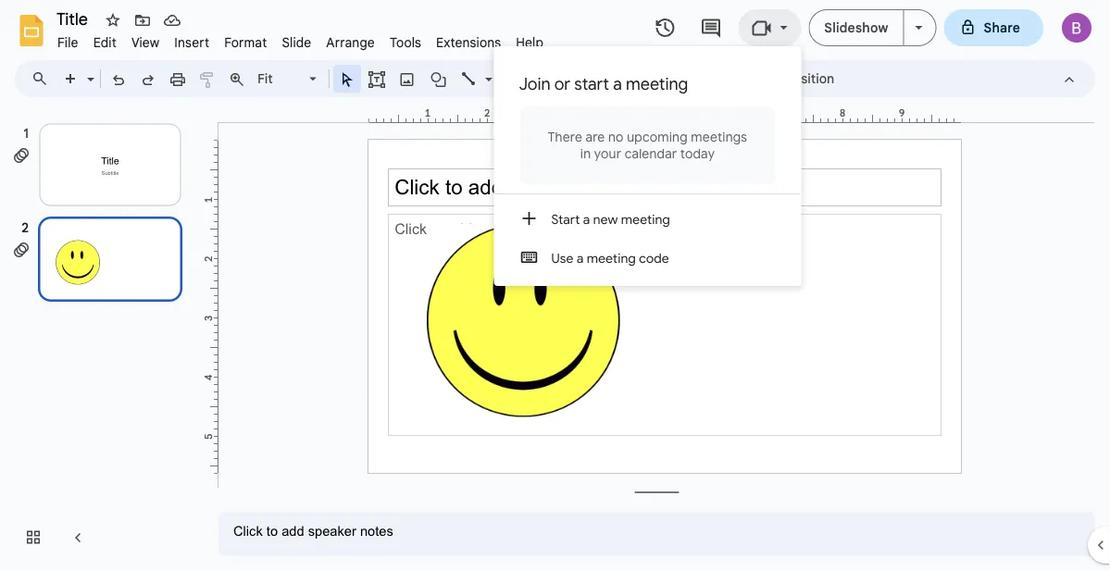 Task type: locate. For each thing, give the bounding box(es) containing it.
tools
[[390, 34, 422, 50]]

extensions menu item
[[429, 31, 509, 53]]

edit menu item
[[86, 31, 124, 53]]

transition button
[[766, 65, 843, 93]]

select line image
[[481, 67, 493, 73]]

application containing slideshow
[[0, 0, 1111, 572]]

insert image image
[[397, 66, 418, 92]]

share
[[984, 19, 1021, 36]]

application
[[0, 0, 1111, 572]]

navigation
[[0, 105, 204, 572]]

shape image
[[428, 66, 450, 92]]

view
[[131, 34, 160, 50]]

file
[[57, 34, 78, 50]]

menu bar
[[50, 24, 551, 55]]

file menu item
[[50, 31, 86, 53]]

help menu item
[[509, 31, 551, 53]]

view menu item
[[124, 31, 167, 53]]

menu bar containing file
[[50, 24, 551, 55]]

insert menu item
[[167, 31, 217, 53]]

format menu item
[[217, 31, 275, 53]]

tools menu item
[[383, 31, 429, 53]]

Rename text field
[[50, 7, 98, 30]]



Task type: vqa. For each thing, say whether or not it's contained in the screenshot.
Slide
yes



Task type: describe. For each thing, give the bounding box(es) containing it.
slide
[[282, 34, 312, 50]]

background button
[[539, 65, 629, 93]]

Zoom text field
[[255, 66, 307, 92]]

arrange
[[326, 34, 375, 50]]

menu bar banner
[[0, 0, 1111, 572]]

slideshow button
[[809, 9, 905, 46]]

help
[[516, 34, 544, 50]]

Menus field
[[23, 66, 64, 92]]

main toolbar
[[55, 65, 844, 93]]

background
[[548, 70, 621, 87]]

new slide with layout image
[[82, 67, 94, 73]]

Star checkbox
[[100, 7, 126, 33]]

slideshow
[[825, 19, 889, 36]]

edit
[[93, 34, 117, 50]]

menu bar inside menu bar banner
[[50, 24, 551, 55]]

arrange menu item
[[319, 31, 383, 53]]

navigation inside application
[[0, 105, 204, 572]]

extensions
[[436, 34, 501, 50]]

transition
[[775, 70, 835, 87]]

slide menu item
[[275, 31, 319, 53]]

format
[[224, 34, 267, 50]]

presentation options image
[[916, 26, 923, 30]]

share button
[[945, 9, 1044, 46]]

Zoom field
[[252, 66, 325, 93]]

insert
[[174, 34, 210, 50]]



